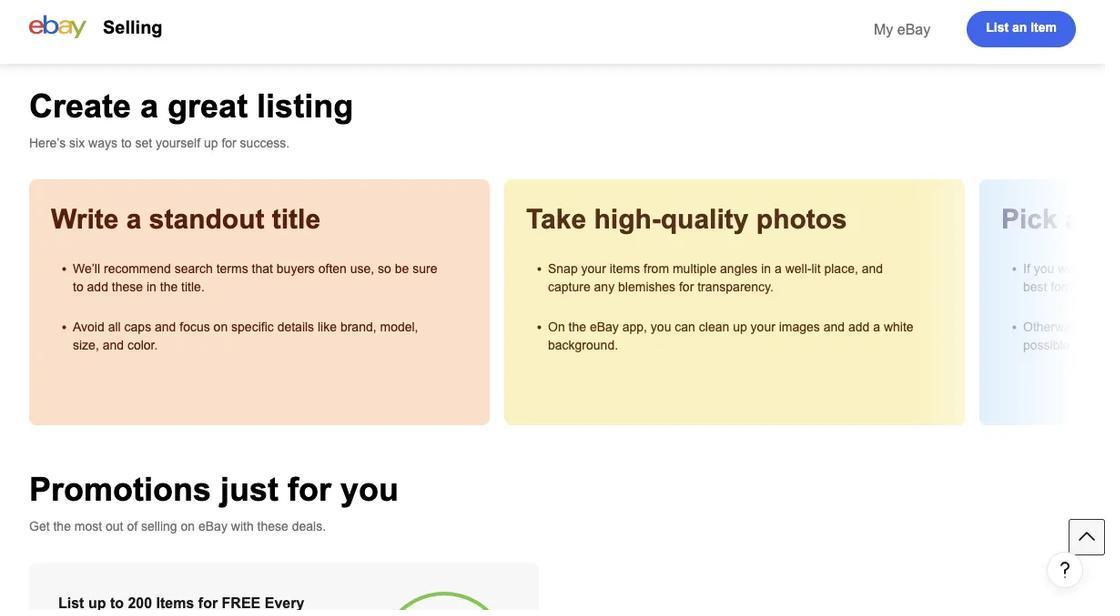 Task type: describe. For each thing, give the bounding box(es) containing it.
quality
[[661, 204, 749, 234]]

a inside the snap your items from multiple angles in a well-lit place, and capture any blemishes for transparency.
[[775, 261, 782, 275]]

pick
[[1002, 204, 1058, 234]]

you inside "on the ebay app, you can clean up your images and add a white background."
[[651, 320, 672, 334]]

my ebay
[[874, 21, 931, 37]]

selling
[[141, 519, 177, 533]]

be
[[395, 261, 409, 275]]

avoid
[[73, 320, 105, 334]]

focus
[[180, 320, 210, 334]]

caps
[[124, 320, 151, 334]]

a for pick
[[1065, 204, 1081, 234]]

high-
[[594, 204, 661, 234]]

well-
[[786, 261, 812, 275]]

get
[[29, 519, 50, 533]]

if you want to s
[[1024, 261, 1105, 294]]

to for s
[[1089, 261, 1099, 275]]

the for snap your items from multiple angles in a well-lit place, and capture any blemishes for transparency.
[[569, 320, 586, 334]]

1 horizontal spatial for
[[288, 471, 331, 507]]

clean
[[699, 320, 730, 334]]

items
[[610, 261, 640, 275]]

to inside we'll recommend search terms that buyers often use, so be sure to add these in the title.
[[73, 280, 83, 294]]

otherwise, if yo
[[1024, 320, 1105, 352]]

2 vertical spatial you
[[341, 471, 399, 507]]

with
[[231, 519, 254, 533]]

images
[[779, 320, 820, 334]]

app,
[[623, 320, 647, 334]]

white
[[884, 320, 914, 334]]

take high-quality photos
[[526, 204, 848, 234]]

out
[[106, 519, 123, 533]]

and inside "on the ebay app, you can clean up your images and add a white background."
[[824, 320, 845, 334]]

lit
[[812, 261, 821, 275]]

item
[[1031, 20, 1057, 35]]

promotions just for you
[[29, 471, 399, 507]]

specific
[[231, 320, 274, 334]]

the inside we'll recommend search terms that buyers often use, so be sure to add these in the title.
[[160, 280, 178, 294]]

list an item
[[986, 20, 1057, 35]]

here's six ways to set yourself up for success.
[[29, 136, 290, 150]]

use,
[[350, 261, 374, 275]]

background.
[[548, 338, 618, 352]]

0 vertical spatial up
[[204, 136, 218, 150]]

buyers
[[277, 261, 315, 275]]

yo
[[1098, 320, 1105, 334]]

a for write
[[126, 204, 142, 234]]

of
[[127, 519, 138, 533]]

photos
[[757, 204, 848, 234]]

standout
[[149, 204, 265, 234]]

most
[[74, 519, 102, 533]]

search
[[175, 261, 213, 275]]

promotions
[[29, 471, 211, 507]]

add inside "on the ebay app, you can clean up your images and add a white background."
[[849, 320, 870, 334]]

recommend
[[104, 261, 171, 275]]

color.
[[127, 338, 158, 352]]

take
[[526, 204, 587, 234]]

list
[[986, 20, 1009, 35]]

if
[[1088, 320, 1094, 334]]

can
[[675, 320, 696, 334]]

blemishes
[[618, 280, 676, 294]]

write a standout title
[[51, 204, 321, 234]]

pu
[[1088, 204, 1105, 234]]

from
[[644, 261, 669, 275]]

yourself
[[156, 136, 200, 150]]

selling
[[103, 17, 163, 37]]

any
[[594, 280, 615, 294]]

snap your items from multiple angles in a well-lit place, and capture any blemishes for transparency.
[[548, 261, 883, 294]]

your inside "on the ebay app, you can clean up your images and add a white background."
[[751, 320, 776, 334]]

set
[[135, 136, 152, 150]]



Task type: vqa. For each thing, say whether or not it's contained in the screenshot.
"monthly"
no



Task type: locate. For each thing, give the bounding box(es) containing it.
your inside the snap your items from multiple angles in a well-lit place, and capture any blemishes for transparency.
[[582, 261, 606, 275]]

to left the set
[[121, 136, 132, 150]]

0 vertical spatial your
[[582, 261, 606, 275]]

my ebay link
[[874, 21, 931, 37]]

angles
[[720, 261, 758, 275]]

title.
[[181, 280, 205, 294]]

to down 'we'll'
[[73, 280, 83, 294]]

size,
[[73, 338, 99, 352]]

these inside we'll recommend search terms that buyers often use, so be sure to add these in the title.
[[112, 280, 143, 294]]

title
[[272, 204, 321, 234]]

we'll recommend search terms that buyers often use, so be sure to add these in the title.
[[73, 261, 438, 294]]

0 horizontal spatial in
[[147, 280, 156, 294]]

1 vertical spatial add
[[849, 320, 870, 334]]

1 horizontal spatial ebay
[[590, 320, 619, 334]]

just
[[220, 471, 279, 507]]

1 vertical spatial on
[[181, 519, 195, 533]]

2 horizontal spatial ebay
[[898, 21, 931, 37]]

the
[[160, 280, 178, 294], [569, 320, 586, 334], [53, 519, 71, 533]]

up right clean
[[733, 320, 747, 334]]

we'll
[[73, 261, 100, 275]]

the up background.
[[569, 320, 586, 334]]

2 vertical spatial for
[[288, 471, 331, 507]]

so
[[378, 261, 391, 275]]

0 horizontal spatial on
[[181, 519, 195, 533]]

1 vertical spatial these
[[257, 519, 289, 533]]

1 horizontal spatial you
[[651, 320, 672, 334]]

for
[[222, 136, 237, 150], [679, 280, 694, 294], [288, 471, 331, 507]]

to left s
[[1089, 261, 1099, 275]]

list an item link
[[967, 11, 1076, 47]]

help, opens dialogs image
[[1056, 561, 1075, 579]]

place,
[[825, 261, 859, 275]]

brand,
[[340, 320, 377, 334]]

add inside we'll recommend search terms that buyers often use, so be sure to add these in the title.
[[87, 280, 108, 294]]

the for promotions just for you
[[53, 519, 71, 533]]

the left title. on the left top of the page
[[160, 280, 178, 294]]

0 vertical spatial for
[[222, 136, 237, 150]]

a left well-
[[775, 261, 782, 275]]

want
[[1058, 261, 1085, 275]]

ebay inside "on the ebay app, you can clean up your images and add a white background."
[[590, 320, 619, 334]]

and inside the snap your items from multiple angles in a well-lit place, and capture any blemishes for transparency.
[[862, 261, 883, 275]]

in
[[761, 261, 771, 275], [147, 280, 156, 294]]

six
[[69, 136, 85, 150]]

otherwise,
[[1024, 320, 1084, 334]]

2 horizontal spatial the
[[569, 320, 586, 334]]

add down 'we'll'
[[87, 280, 108, 294]]

1 horizontal spatial up
[[733, 320, 747, 334]]

ebay up background.
[[590, 320, 619, 334]]

your up any
[[582, 261, 606, 275]]

1 horizontal spatial on
[[214, 320, 228, 334]]

get the most out of selling on ebay with these deals.
[[29, 519, 326, 533]]

a
[[140, 87, 159, 124], [126, 204, 142, 234], [1065, 204, 1081, 234], [775, 261, 782, 275], [873, 320, 881, 334]]

create
[[29, 87, 131, 124]]

listing
[[257, 87, 353, 124]]

0 vertical spatial the
[[160, 280, 178, 294]]

2 vertical spatial the
[[53, 519, 71, 533]]

s
[[1103, 261, 1105, 275]]

your left images
[[751, 320, 776, 334]]

2 horizontal spatial you
[[1034, 261, 1055, 275]]

transparency.
[[698, 280, 774, 294]]

great
[[168, 87, 248, 124]]

in inside the snap your items from multiple angles in a well-lit place, and capture any blemishes for transparency.
[[761, 261, 771, 275]]

add
[[87, 280, 108, 294], [849, 320, 870, 334]]

1 vertical spatial in
[[147, 280, 156, 294]]

ways
[[88, 136, 117, 150]]

your
[[582, 261, 606, 275], [751, 320, 776, 334]]

you inside if you want to s
[[1034, 261, 1055, 275]]

up right yourself
[[204, 136, 218, 150]]

1 vertical spatial ebay
[[590, 320, 619, 334]]

0 vertical spatial ebay
[[898, 21, 931, 37]]

up inside "on the ebay app, you can clean up your images and add a white background."
[[733, 320, 747, 334]]

0 horizontal spatial you
[[341, 471, 399, 507]]

for up deals.
[[288, 471, 331, 507]]

add left white
[[849, 320, 870, 334]]

often
[[318, 261, 347, 275]]

a up the set
[[140, 87, 159, 124]]

1 horizontal spatial these
[[257, 519, 289, 533]]

the inside "on the ebay app, you can clean up your images and add a white background."
[[569, 320, 586, 334]]

a left pu
[[1065, 204, 1081, 234]]

0 horizontal spatial ebay
[[199, 519, 228, 533]]

for down multiple in the right top of the page
[[679, 280, 694, 294]]

on right focus
[[214, 320, 228, 334]]

1 vertical spatial your
[[751, 320, 776, 334]]

1 horizontal spatial to
[[121, 136, 132, 150]]

up
[[204, 136, 218, 150], [733, 320, 747, 334]]

in right angles on the top right of page
[[761, 261, 771, 275]]

sure
[[413, 261, 438, 275]]

1 vertical spatial up
[[733, 320, 747, 334]]

and right place,
[[862, 261, 883, 275]]

create a great listing
[[29, 87, 353, 124]]

in down recommend
[[147, 280, 156, 294]]

on right selling
[[181, 519, 195, 533]]

ebay right my
[[898, 21, 931, 37]]

in inside we'll recommend search terms that buyers often use, so be sure to add these in the title.
[[147, 280, 156, 294]]

write
[[51, 204, 119, 234]]

2 horizontal spatial for
[[679, 280, 694, 294]]

ebay
[[898, 21, 931, 37], [590, 320, 619, 334], [199, 519, 228, 533]]

details
[[277, 320, 314, 334]]

pick a pu
[[1002, 204, 1105, 234]]

capture
[[548, 280, 591, 294]]

0 vertical spatial on
[[214, 320, 228, 334]]

these
[[112, 280, 143, 294], [257, 519, 289, 533]]

1 horizontal spatial add
[[849, 320, 870, 334]]

0 vertical spatial you
[[1034, 261, 1055, 275]]

0 vertical spatial to
[[121, 136, 132, 150]]

a left white
[[873, 320, 881, 334]]

terms
[[216, 261, 248, 275]]

a right the "write"
[[126, 204, 142, 234]]

success.
[[240, 136, 290, 150]]

deals.
[[292, 519, 326, 533]]

0 horizontal spatial up
[[204, 136, 218, 150]]

2 vertical spatial to
[[73, 280, 83, 294]]

1 vertical spatial to
[[1089, 261, 1099, 275]]

ebay left with
[[199, 519, 228, 533]]

0 horizontal spatial add
[[87, 280, 108, 294]]

on
[[548, 320, 565, 334]]

avoid all caps and focus on specific details like brand, model, size, and color.
[[73, 320, 418, 352]]

an
[[1013, 20, 1027, 35]]

these down recommend
[[112, 280, 143, 294]]

multiple
[[673, 261, 717, 275]]

snap
[[548, 261, 578, 275]]

my
[[874, 21, 894, 37]]

1 vertical spatial you
[[651, 320, 672, 334]]

on inside avoid all caps and focus on specific details like brand, model, size, and color.
[[214, 320, 228, 334]]

like
[[318, 320, 337, 334]]

0 vertical spatial in
[[761, 261, 771, 275]]

1 horizontal spatial your
[[751, 320, 776, 334]]

1 vertical spatial the
[[569, 320, 586, 334]]

0 horizontal spatial your
[[582, 261, 606, 275]]

a inside "on the ebay app, you can clean up your images and add a white background."
[[873, 320, 881, 334]]

and
[[862, 261, 883, 275], [155, 320, 176, 334], [824, 320, 845, 334], [103, 338, 124, 352]]

1 horizontal spatial the
[[160, 280, 178, 294]]

that
[[252, 261, 273, 275]]

on the ebay app, you can clean up your images and add a white background.
[[548, 320, 914, 352]]

2 vertical spatial ebay
[[199, 519, 228, 533]]

0 horizontal spatial these
[[112, 280, 143, 294]]

a for create
[[140, 87, 159, 124]]

for inside the snap your items from multiple angles in a well-lit place, and capture any blemishes for transparency.
[[679, 280, 694, 294]]

and right caps
[[155, 320, 176, 334]]

and down all
[[103, 338, 124, 352]]

for left success.
[[222, 136, 237, 150]]

these right with
[[257, 519, 289, 533]]

2 horizontal spatial to
[[1089, 261, 1099, 275]]

here's
[[29, 136, 66, 150]]

1 horizontal spatial in
[[761, 261, 771, 275]]

to
[[121, 136, 132, 150], [1089, 261, 1099, 275], [73, 280, 83, 294]]

the right get
[[53, 519, 71, 533]]

0 vertical spatial add
[[87, 280, 108, 294]]

0 horizontal spatial the
[[53, 519, 71, 533]]

and right images
[[824, 320, 845, 334]]

0 vertical spatial these
[[112, 280, 143, 294]]

to inside if you want to s
[[1089, 261, 1099, 275]]

0 horizontal spatial to
[[73, 280, 83, 294]]

0 horizontal spatial for
[[222, 136, 237, 150]]

all
[[108, 320, 121, 334]]

model,
[[380, 320, 418, 334]]

on
[[214, 320, 228, 334], [181, 519, 195, 533]]

to for set
[[121, 136, 132, 150]]

if
[[1024, 261, 1031, 275]]

1 vertical spatial for
[[679, 280, 694, 294]]



